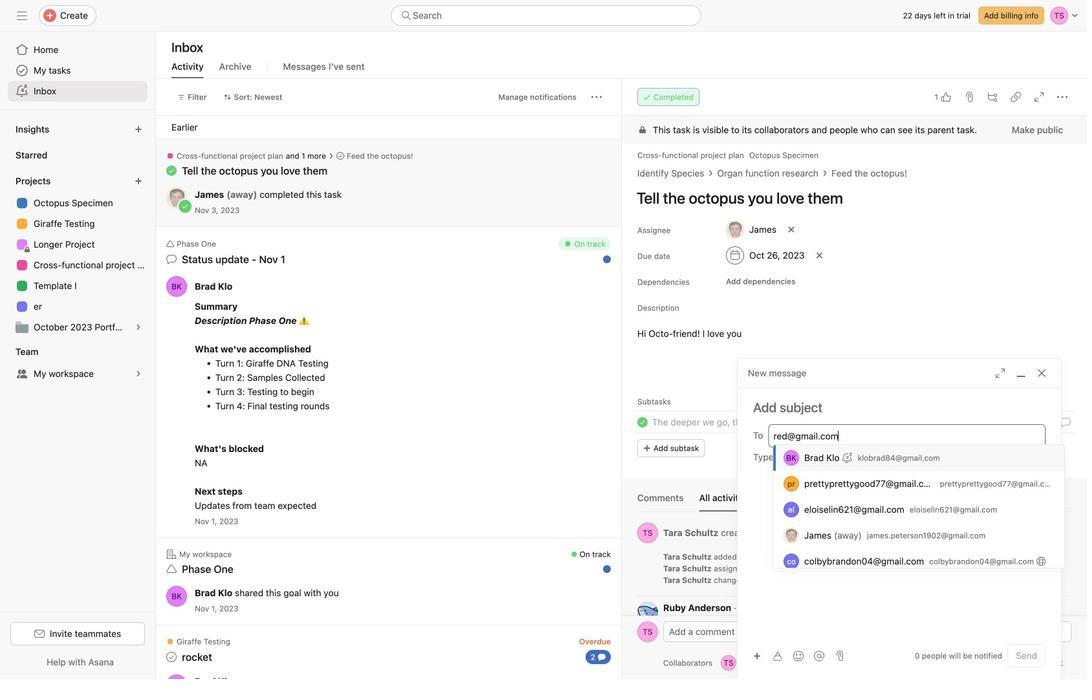 Task type: vqa. For each thing, say whether or not it's contained in the screenshot.
"Project Proposal" text box on the left top of page Completed checkbox
no



Task type: describe. For each thing, give the bounding box(es) containing it.
clear due date image
[[816, 252, 824, 260]]

new project or portfolio image
[[135, 177, 142, 185]]

⚠️ image
[[299, 316, 309, 326]]

attachments: add a file to this task, tell the octopus you love them image
[[964, 92, 975, 102]]

more actions for this task image
[[1058, 92, 1068, 102]]

more actions image
[[592, 92, 602, 102]]

1 vertical spatial task name text field
[[652, 416, 825, 430]]

see details, october 2023 portfolio image
[[135, 324, 142, 331]]

teams element
[[0, 340, 155, 387]]

archive notification image
[[597, 553, 607, 564]]

Add subject text field
[[738, 399, 1062, 417]]

Completed checkbox
[[635, 415, 651, 430]]

expand popout to full screen image
[[996, 368, 1006, 379]]

sort: newest image
[[224, 93, 231, 101]]

see details, my workspace image
[[135, 370, 142, 378]]

0 horizontal spatial add or remove collaborators image
[[757, 656, 773, 671]]

copy task link image
[[1011, 92, 1021, 102]]

add or remove collaborators image
[[721, 656, 737, 671]]

hide sidebar image
[[17, 10, 27, 21]]

0 vertical spatial list box
[[391, 5, 702, 26]]

1 add to bookmarks image from the top
[[576, 242, 586, 252]]

archive notification image
[[597, 242, 607, 252]]

leftcount image
[[598, 654, 606, 662]]

add subtask image
[[988, 92, 998, 102]]

1 horizontal spatial add or remove collaborators image
[[781, 660, 788, 667]]

Type the name of a team, a project, or people text field
[[774, 429, 1039, 444]]



Task type: locate. For each thing, give the bounding box(es) containing it.
add or remove collaborators image right add or remove collaborators image on the bottom right of page
[[757, 656, 773, 671]]

list item
[[622, 411, 1087, 434]]

close image
[[1037, 368, 1047, 379]]

1 vertical spatial list box
[[774, 445, 1065, 471]]

0 vertical spatial task name text field
[[629, 183, 1072, 213]]

tab list inside tell the octopus you love them dialog
[[638, 491, 1072, 513]]

1 vertical spatial add to bookmarks image
[[576, 641, 586, 651]]

tab list
[[638, 491, 1072, 513]]

0 horizontal spatial list box
[[391, 5, 702, 26]]

remove assignee image
[[788, 226, 796, 234]]

1 like. click to like this task image
[[941, 92, 952, 102]]

new insights image
[[135, 126, 142, 133]]

insert an object image
[[753, 653, 761, 661]]

tell the octopus you love them dialog
[[622, 79, 1087, 680]]

0 vertical spatial add to bookmarks image
[[576, 242, 586, 252]]

more actions image
[[555, 242, 566, 252]]

open user profile image
[[166, 586, 187, 607]]

add or remove collaborators image right insert an object icon
[[781, 660, 788, 667]]

add to bookmarks image
[[576, 553, 586, 564]]

full screen image
[[1034, 92, 1045, 102]]

2 add to bookmarks image from the top
[[576, 641, 586, 651]]

dialog
[[738, 359, 1062, 680]]

projects element
[[0, 170, 155, 340]]

1 horizontal spatial list box
[[774, 445, 1065, 471]]

list box
[[391, 5, 702, 26], [774, 445, 1065, 471]]

0 comments. click to go to subtask details and comments image
[[1061, 418, 1071, 428]]

add to bookmarks image left archive notification icon
[[576, 242, 586, 252]]

Task Name text field
[[629, 183, 1072, 213], [652, 416, 825, 430]]

add or remove collaborators image
[[757, 656, 773, 671], [781, 660, 788, 667]]

minimize image
[[1016, 368, 1027, 379]]

main content
[[622, 116, 1087, 677]]

add to bookmarks image left archive notifications icon
[[576, 641, 586, 651]]

at mention image
[[814, 651, 825, 662]]

completed image
[[635, 415, 651, 430]]

status update icon image
[[166, 254, 177, 265]]

global element
[[0, 32, 155, 109]]

archive notifications image
[[597, 641, 607, 651]]

add to bookmarks image
[[576, 242, 586, 252], [576, 641, 586, 651]]

toolbar
[[748, 647, 831, 666]]

open user profile image
[[166, 276, 187, 297], [638, 523, 658, 544], [638, 603, 658, 623], [638, 622, 658, 643]]



